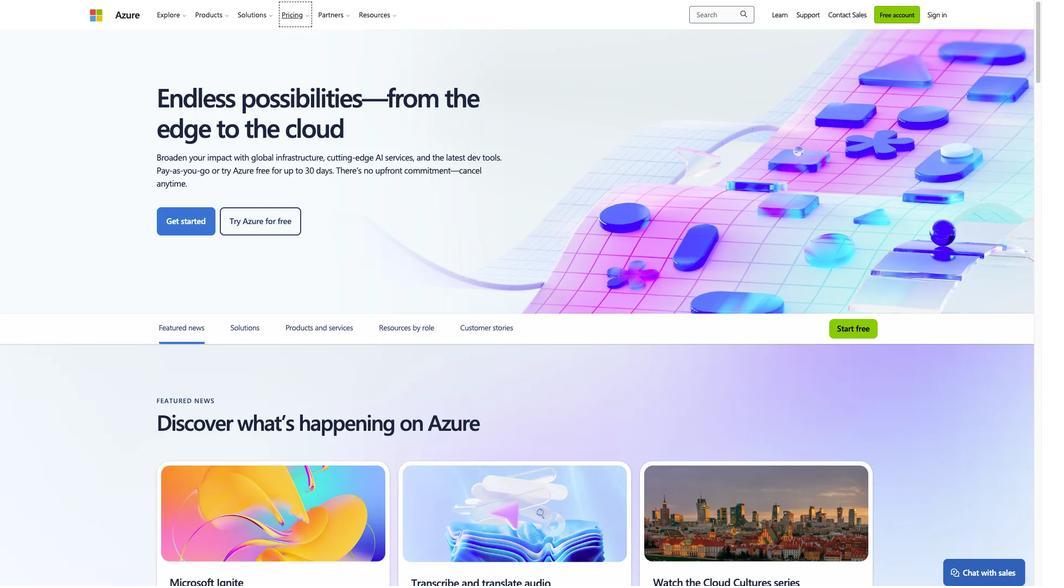 Task type: vqa. For each thing, say whether or not it's contained in the screenshot.
"customer" within BY DEFAULT, MICROSOFT MANAGED KEYS PROTECT YOUR DATA, AND CUSTOMER DATA THAT PERSISTS ON ANY PHYSICAL MEDIA IS ALWAYS ENCRYPTED USING FIPS 140-2 COMPLIANT ENCRYPTION PROTOCOLS. CUSTOMERS CAN ALSO EMPLOY CUSTOMER- MANAGED KEYS (CMK),
no



Task type: locate. For each thing, give the bounding box(es) containing it.
primary element
[[83, 0, 408, 29]]

1 vertical spatial free
[[856, 323, 870, 334]]

decorative background image image
[[161, 466, 385, 562], [403, 466, 627, 562], [645, 466, 869, 562]]

free account
[[880, 10, 915, 19]]

for
[[265, 216, 276, 226]]

1 vertical spatial azure
[[243, 216, 263, 226]]

support
[[797, 10, 820, 19]]

free right for
[[278, 216, 292, 226]]

sign in link
[[923, 0, 951, 29]]

learn link
[[768, 0, 792, 29]]

1 horizontal spatial azure
[[243, 216, 263, 226]]

sales
[[853, 10, 867, 19]]

started
[[181, 216, 206, 226]]

free inside the start free button
[[856, 323, 870, 334]]

in
[[942, 10, 947, 19]]

0 horizontal spatial azure
[[115, 8, 140, 21]]

explore
[[157, 10, 180, 19]]

0 vertical spatial free
[[278, 216, 292, 226]]

products button
[[191, 0, 233, 29]]

try azure for free button
[[220, 207, 301, 236]]

1 horizontal spatial free
[[856, 323, 870, 334]]

azure link
[[115, 8, 140, 21]]

azure inside primary element
[[115, 8, 140, 21]]

azure left explore
[[115, 8, 140, 21]]

explore button
[[153, 0, 191, 29]]

2 horizontal spatial decorative background image image
[[645, 466, 869, 562]]

Search azure.com text field
[[690, 6, 755, 23]]

1 horizontal spatial decorative background image image
[[403, 466, 627, 562]]

0 vertical spatial azure
[[115, 8, 140, 21]]

free
[[278, 216, 292, 226], [856, 323, 870, 334]]

chat with sales
[[963, 567, 1016, 578]]

0 horizontal spatial free
[[278, 216, 292, 226]]

azure
[[115, 8, 140, 21], [243, 216, 263, 226]]

free
[[880, 10, 892, 19]]

1 decorative background image image from the left
[[161, 466, 385, 562]]

free account link
[[875, 6, 920, 23]]

pricing
[[282, 10, 303, 19]]

the
[[445, 79, 479, 114], [245, 110, 279, 144]]

azure left for
[[243, 216, 263, 226]]

to
[[216, 110, 239, 144]]

start free button
[[830, 319, 878, 339]]

free right start
[[856, 323, 870, 334]]

3 decorative background image image from the left
[[645, 466, 869, 562]]

cloud
[[285, 110, 344, 144]]

0 horizontal spatial decorative background image image
[[161, 466, 385, 562]]

azure inside button
[[243, 216, 263, 226]]

Global search field
[[690, 6, 755, 23]]

with
[[982, 567, 997, 578]]



Task type: describe. For each thing, give the bounding box(es) containing it.
resources
[[359, 10, 390, 19]]

endless
[[157, 79, 235, 114]]

featured news image
[[159, 342, 204, 344]]

0 horizontal spatial the
[[245, 110, 279, 144]]

sales
[[999, 567, 1016, 578]]

try azure for free
[[230, 216, 292, 226]]

get started button
[[157, 207, 215, 236]]

solutions
[[238, 10, 267, 19]]

sign
[[928, 10, 940, 19]]

products
[[195, 10, 223, 19]]

free inside try azure for free button
[[278, 216, 292, 226]]

chat
[[963, 567, 979, 578]]

contact sales
[[829, 10, 867, 19]]

support link
[[792, 0, 824, 29]]

2 decorative background image image from the left
[[403, 466, 627, 562]]

sign in
[[928, 10, 947, 19]]

start
[[837, 323, 854, 334]]

partners
[[318, 10, 344, 19]]

try
[[230, 216, 241, 226]]

get started
[[166, 216, 206, 226]]

get
[[166, 216, 179, 226]]

hero banner image image
[[0, 29, 1034, 314]]

learn
[[772, 10, 788, 19]]

edge
[[157, 110, 211, 144]]

endless possibilities—from the edge to the cloud
[[157, 79, 479, 144]]

start free
[[837, 323, 870, 334]]

possibilities—from
[[241, 79, 439, 114]]

1 horizontal spatial the
[[445, 79, 479, 114]]

account
[[893, 10, 915, 19]]

resources button
[[355, 0, 401, 29]]

partners button
[[314, 0, 355, 29]]

pricing button
[[277, 0, 314, 29]]

chat with sales button
[[944, 559, 1026, 586]]

solutions button
[[233, 0, 277, 29]]

contact sales link
[[824, 0, 871, 29]]

contact
[[829, 10, 851, 19]]



